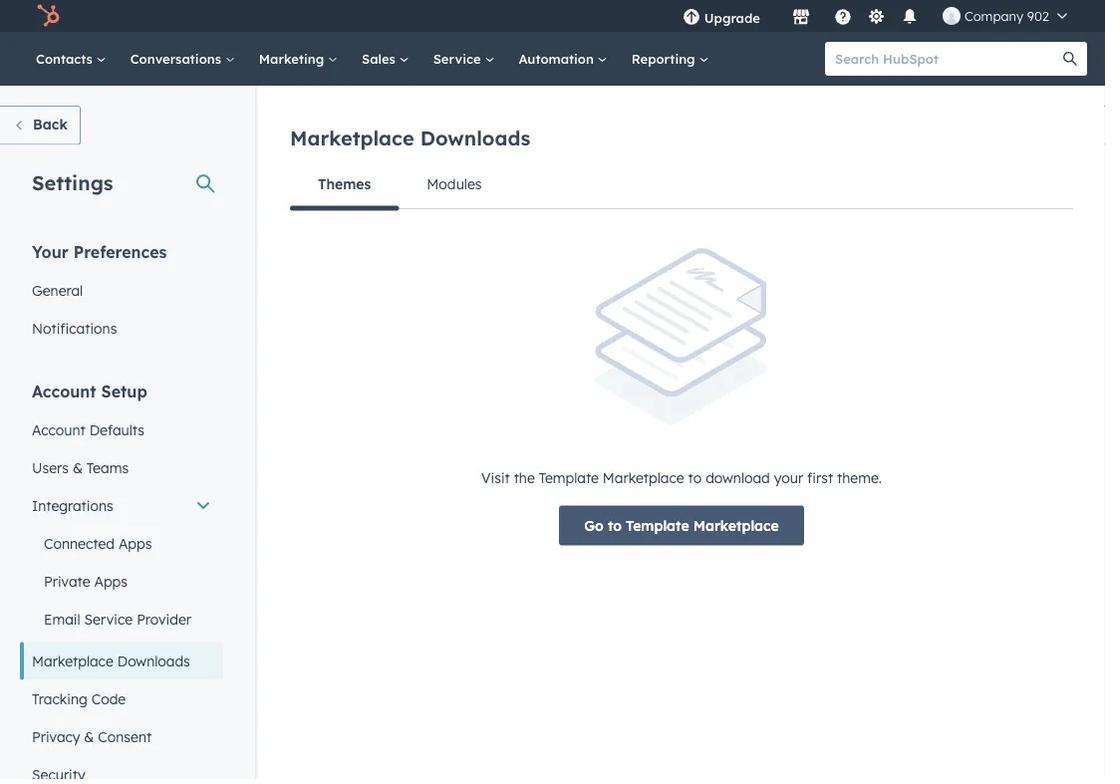 Task type: describe. For each thing, give the bounding box(es) containing it.
marketplace up themes at the top of the page
[[290, 126, 415, 151]]

help image
[[835, 9, 853, 27]]

hubspot link
[[24, 4, 75, 28]]

teams
[[87, 459, 129, 477]]

navigation containing themes
[[290, 161, 1074, 211]]

alert containing visit the template marketplace to download your first theme.
[[290, 248, 1074, 546]]

template for the
[[539, 469, 599, 487]]

marketing
[[259, 50, 328, 67]]

marketplace inside marketplace downloads link
[[32, 653, 114, 670]]

sales link
[[350, 32, 422, 86]]

account for account defaults
[[32, 421, 86, 439]]

your preferences element
[[20, 241, 223, 348]]

tracking code link
[[20, 681, 223, 719]]

back link
[[0, 106, 81, 145]]

visit the template marketplace to download your first theme.
[[482, 469, 883, 487]]

connected apps
[[44, 535, 152, 552]]

private
[[44, 573, 90, 590]]

settings link
[[865, 5, 889, 26]]

search image
[[1064, 52, 1078, 66]]

reporting link
[[620, 32, 721, 86]]

general
[[32, 282, 83, 299]]

privacy & consent
[[32, 729, 152, 746]]

your preferences
[[32, 242, 167, 262]]

email
[[44, 611, 80, 628]]

reporting
[[632, 50, 700, 67]]

automation link
[[507, 32, 620, 86]]

& for privacy
[[84, 729, 94, 746]]

integrations
[[32, 497, 113, 515]]

modules
[[427, 176, 482, 193]]

back
[[33, 116, 68, 133]]

preferences
[[74, 242, 167, 262]]

1 horizontal spatial to
[[689, 469, 702, 487]]

contacts link
[[24, 32, 118, 86]]

apps for private apps
[[94, 573, 128, 590]]

settings
[[32, 170, 113, 195]]

connected apps link
[[20, 525, 223, 563]]

download
[[706, 469, 771, 487]]

Search HubSpot search field
[[826, 42, 1070, 76]]

code
[[91, 691, 126, 708]]

users & teams
[[32, 459, 129, 477]]

marketplace downloads link
[[20, 643, 223, 681]]

consent
[[98, 729, 152, 746]]

marketplace inside go to template marketplace link
[[694, 517, 780, 535]]

0 vertical spatial marketplace downloads
[[290, 126, 531, 151]]

general link
[[20, 272, 223, 310]]

settings image
[[868, 8, 886, 26]]

1 horizontal spatial downloads
[[421, 126, 531, 151]]

email service provider link
[[20, 601, 223, 639]]

marketplace downloads inside account setup element
[[32, 653, 190, 670]]

company 902 button
[[931, 0, 1080, 32]]

go to template marketplace
[[585, 517, 780, 535]]

privacy
[[32, 729, 80, 746]]

connected
[[44, 535, 115, 552]]

account setup
[[32, 381, 147, 401]]

users
[[32, 459, 69, 477]]

search button
[[1054, 42, 1088, 76]]



Task type: vqa. For each thing, say whether or not it's contained in the screenshot.
More Icon
no



Task type: locate. For each thing, give the bounding box(es) containing it.
1 vertical spatial &
[[84, 729, 94, 746]]

apps up email service provider
[[94, 573, 128, 590]]

email service provider
[[44, 611, 191, 628]]

account defaults link
[[20, 411, 223, 449]]

company
[[965, 7, 1024, 24]]

1 account from the top
[[32, 381, 96, 401]]

0 vertical spatial &
[[73, 459, 83, 477]]

upgrade image
[[683, 9, 701, 27]]

account for account setup
[[32, 381, 96, 401]]

your
[[775, 469, 804, 487]]

themes link
[[290, 161, 399, 211]]

0 horizontal spatial marketplace downloads
[[32, 653, 190, 670]]

account up users
[[32, 421, 86, 439]]

marketplace up go to template marketplace
[[603, 469, 685, 487]]

menu containing company 902
[[669, 0, 1082, 32]]

downloads down provider on the left
[[117, 653, 190, 670]]

help button
[[827, 0, 861, 32]]

marketplaces image
[[793, 9, 811, 27]]

0 vertical spatial apps
[[119, 535, 152, 552]]

account
[[32, 381, 96, 401], [32, 421, 86, 439]]

integrations button
[[20, 487, 223, 525]]

theme.
[[838, 469, 883, 487]]

to right go
[[608, 517, 622, 535]]

to
[[689, 469, 702, 487], [608, 517, 622, 535]]

downloads inside account setup element
[[117, 653, 190, 670]]

1 vertical spatial apps
[[94, 573, 128, 590]]

contacts
[[36, 50, 96, 67]]

template
[[539, 469, 599, 487], [626, 517, 690, 535]]

navigation
[[290, 161, 1074, 211]]

service inside account setup element
[[84, 611, 133, 628]]

0 vertical spatial downloads
[[421, 126, 531, 151]]

service right sales link
[[433, 50, 485, 67]]

private apps link
[[20, 563, 223, 601]]

marketplace down download
[[694, 517, 780, 535]]

marketplace downloads up modules
[[290, 126, 531, 151]]

service
[[433, 50, 485, 67], [84, 611, 133, 628]]

marketplace
[[290, 126, 415, 151], [603, 469, 685, 487], [694, 517, 780, 535], [32, 653, 114, 670]]

0 vertical spatial template
[[539, 469, 599, 487]]

defaults
[[89, 421, 145, 439]]

account setup element
[[20, 380, 223, 780]]

menu item
[[775, 0, 779, 32]]

your
[[32, 242, 69, 262]]

marketing link
[[247, 32, 350, 86]]

go
[[585, 517, 604, 535]]

setup
[[101, 381, 147, 401]]

alert
[[290, 248, 1074, 546]]

first
[[808, 469, 834, 487]]

1 horizontal spatial service
[[433, 50, 485, 67]]

2 account from the top
[[32, 421, 86, 439]]

notifications link
[[20, 310, 223, 348]]

1 vertical spatial marketplace downloads
[[32, 653, 190, 670]]

template right the 'the'
[[539, 469, 599, 487]]

0 horizontal spatial to
[[608, 517, 622, 535]]

provider
[[137, 611, 191, 628]]

privacy & consent link
[[20, 719, 223, 756]]

service down private apps link
[[84, 611, 133, 628]]

users & teams link
[[20, 449, 223, 487]]

template inside go to template marketplace link
[[626, 517, 690, 535]]

downloads
[[421, 126, 531, 151], [117, 653, 190, 670]]

company 902
[[965, 7, 1050, 24]]

template for to
[[626, 517, 690, 535]]

mateo roberts image
[[943, 7, 961, 25]]

conversations link
[[118, 32, 247, 86]]

902
[[1028, 7, 1050, 24]]

0 horizontal spatial downloads
[[117, 653, 190, 670]]

marketplace up tracking code
[[32, 653, 114, 670]]

sales
[[362, 50, 400, 67]]

the
[[514, 469, 535, 487]]

tracking code
[[32, 691, 126, 708]]

1 horizontal spatial &
[[84, 729, 94, 746]]

apps for connected apps
[[119, 535, 152, 552]]

downloads up modules
[[421, 126, 531, 151]]

1 vertical spatial downloads
[[117, 653, 190, 670]]

0 vertical spatial account
[[32, 381, 96, 401]]

themes
[[318, 176, 371, 193]]

1 horizontal spatial template
[[626, 517, 690, 535]]

&
[[73, 459, 83, 477], [84, 729, 94, 746]]

service inside 'link'
[[433, 50, 485, 67]]

& for users
[[73, 459, 83, 477]]

0 horizontal spatial service
[[84, 611, 133, 628]]

private apps
[[44, 573, 128, 590]]

account defaults
[[32, 421, 145, 439]]

marketplace downloads
[[290, 126, 531, 151], [32, 653, 190, 670]]

go to template marketplace link
[[560, 506, 805, 546]]

notifications
[[32, 320, 117, 337]]

visit
[[482, 469, 510, 487]]

0 horizontal spatial &
[[73, 459, 83, 477]]

0 vertical spatial to
[[689, 469, 702, 487]]

marketplaces button
[[781, 0, 823, 32]]

1 vertical spatial service
[[84, 611, 133, 628]]

marketplace downloads up code on the left
[[32, 653, 190, 670]]

tracking
[[32, 691, 88, 708]]

automation
[[519, 50, 598, 67]]

service link
[[422, 32, 507, 86]]

account up account defaults
[[32, 381, 96, 401]]

apps down integrations button
[[119, 535, 152, 552]]

0 horizontal spatial template
[[539, 469, 599, 487]]

menu
[[669, 0, 1082, 32]]

upgrade
[[705, 9, 761, 26]]

1 vertical spatial account
[[32, 421, 86, 439]]

template down the visit the template marketplace to download your first theme.
[[626, 517, 690, 535]]

apps
[[119, 535, 152, 552], [94, 573, 128, 590]]

conversations
[[130, 50, 225, 67]]

1 vertical spatial to
[[608, 517, 622, 535]]

notifications image
[[901, 9, 919, 27]]

1 horizontal spatial marketplace downloads
[[290, 126, 531, 151]]

hubspot image
[[36, 4, 60, 28]]

& right privacy
[[84, 729, 94, 746]]

modules link
[[399, 161, 510, 208]]

& right users
[[73, 459, 83, 477]]

1 vertical spatial template
[[626, 517, 690, 535]]

notifications button
[[893, 0, 927, 32]]

to left download
[[689, 469, 702, 487]]

0 vertical spatial service
[[433, 50, 485, 67]]



